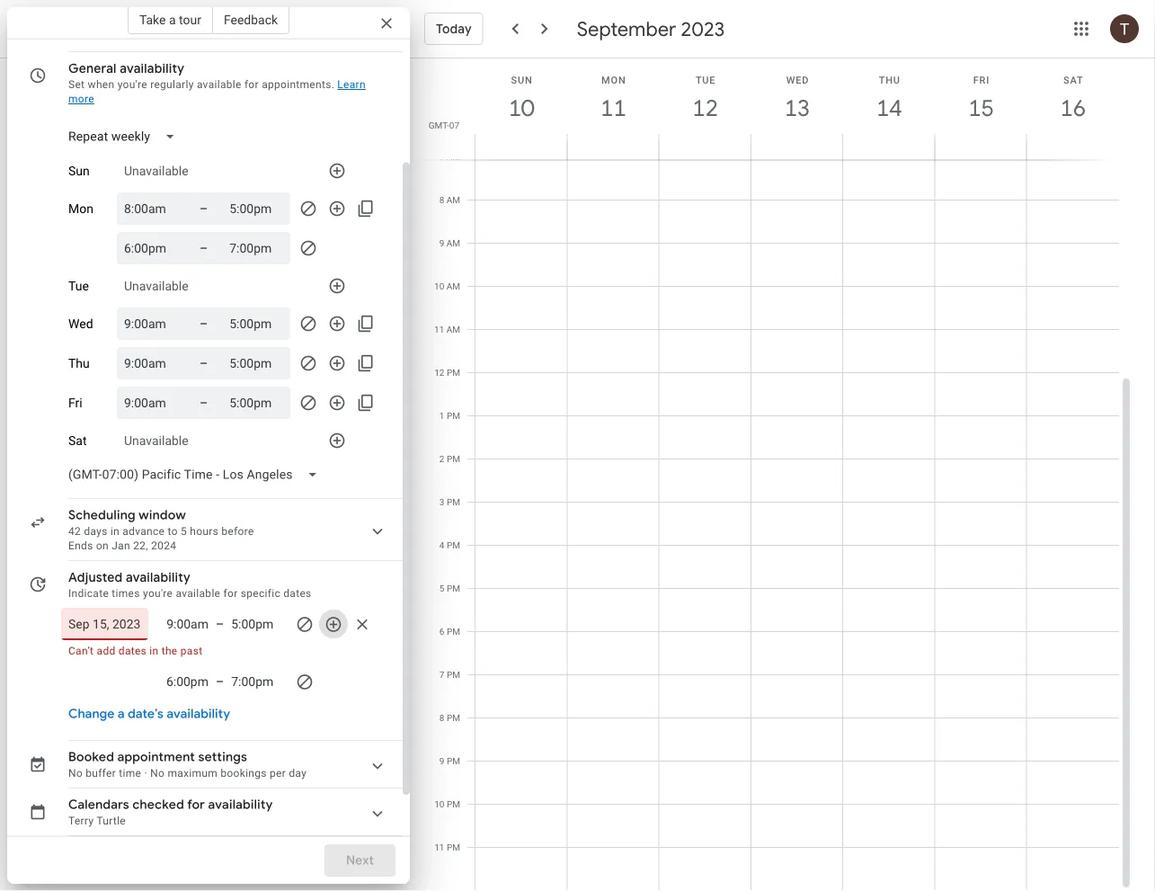 Task type: describe. For each thing, give the bounding box(es) containing it.
start time on mondays text field for second end time on mondays text box from the bottom
[[124, 198, 178, 219]]

Start time text field
[[158, 613, 209, 635]]

End time on Wednesdays text field
[[229, 313, 283, 334]]

more
[[68, 93, 94, 105]]

in inside scheduling window 42 days in advance to 5 hours before ends on jan 22, 2024
[[110, 525, 120, 538]]

available inside the adjusted availability indicate times you're available for specific dates
[[176, 587, 221, 600]]

you're inside the adjusted availability indicate times you're available for specific dates
[[143, 587, 173, 600]]

change
[[68, 706, 115, 722]]

11 inside mon 11
[[600, 93, 625, 123]]

booked appointment settings no buffer time · no maximum bookings per day
[[68, 749, 307, 780]]

sun 10
[[508, 74, 533, 123]]

7 am
[[439, 151, 460, 162]]

in inside can't add dates in the past alert
[[150, 645, 159, 657]]

for inside the adjusted availability indicate times you're available for specific dates
[[223, 587, 238, 600]]

5 pm
[[440, 583, 460, 593]]

feedback
[[224, 12, 278, 27]]

today button
[[424, 7, 483, 50]]

10 am
[[434, 281, 460, 291]]

3 pm
[[440, 496, 460, 507]]

start time on mondays text field for first end time on mondays text box from the bottom of the page
[[124, 237, 178, 259]]

2 no from the left
[[150, 767, 165, 780]]

bookings
[[221, 767, 267, 780]]

0 vertical spatial for
[[244, 78, 259, 91]]

8 am
[[439, 194, 460, 205]]

pm for 7 pm
[[447, 669, 460, 680]]

15 column header
[[935, 58, 1028, 160]]

Start time text field
[[158, 671, 209, 692]]

2024
[[151, 539, 177, 552]]

42
[[68, 525, 81, 538]]

12 column header
[[659, 58, 752, 160]]

gmt-07
[[429, 120, 459, 130]]

take
[[139, 12, 166, 27]]

appointments.
[[262, 78, 335, 91]]

gmt-
[[429, 120, 449, 130]]

8 for 8 am
[[439, 194, 444, 205]]

per
[[270, 767, 286, 780]]

13
[[784, 93, 809, 123]]

regularly
[[150, 78, 194, 91]]

10 inside column header
[[508, 93, 533, 123]]

mon for mon 11
[[602, 74, 626, 85]]

unavailable for tue
[[124, 279, 189, 293]]

mon 11
[[600, 74, 626, 123]]

pm for 3 pm
[[447, 496, 460, 507]]

feedback button
[[213, 5, 290, 34]]

learn more link
[[68, 78, 366, 105]]

buffer
[[86, 767, 116, 780]]

10 column header
[[475, 58, 568, 160]]

11 for 11 am
[[434, 324, 444, 334]]

tue for tue 12
[[696, 74, 716, 85]]

jan
[[112, 539, 130, 552]]

0 vertical spatial you're
[[117, 78, 147, 91]]

sat for sat
[[68, 433, 87, 448]]

on
[[96, 539, 109, 552]]

past
[[181, 645, 203, 657]]

2
[[440, 453, 445, 464]]

12 inside column header
[[692, 93, 717, 123]]

saturday, september 16 element
[[1053, 87, 1094, 129]]

the
[[162, 645, 178, 657]]

dates inside the adjusted availability indicate times you're available for specific dates
[[283, 587, 312, 600]]

End time on Fridays text field
[[229, 392, 283, 414]]

window
[[139, 507, 186, 523]]

16 column header
[[1027, 58, 1119, 160]]

take a tour button
[[128, 5, 213, 34]]

calendars
[[68, 797, 129, 813]]

september 2023
[[577, 16, 725, 41]]

1
[[440, 410, 445, 421]]

sat 16
[[1059, 74, 1085, 123]]

can't
[[68, 645, 94, 657]]

16
[[1059, 93, 1085, 123]]

time
[[119, 767, 141, 780]]

for inside calendars checked for availability terry turtle
[[187, 797, 205, 813]]

a for take
[[169, 12, 176, 27]]

pm for 10 pm
[[447, 798, 460, 809]]

hours
[[190, 525, 219, 538]]

today
[[436, 21, 472, 37]]

11 for 11 pm
[[435, 842, 445, 852]]

6
[[440, 626, 445, 637]]

pm for 1 pm
[[447, 410, 460, 421]]

learn more
[[68, 78, 366, 105]]

1 no from the left
[[68, 767, 83, 780]]

ends
[[68, 539, 93, 552]]

tue for tue
[[68, 279, 89, 293]]

pm for 12 pm
[[447, 367, 460, 378]]

thu 14
[[876, 74, 901, 123]]

Start time on Thursdays text field
[[124, 352, 178, 374]]

pm for 8 pm
[[447, 712, 460, 723]]

availability inside calendars checked for availability terry turtle
[[208, 797, 273, 813]]

unavailable for sat
[[124, 433, 189, 448]]

wed 13
[[784, 74, 809, 123]]

1 end time on mondays text field from the top
[[229, 198, 283, 219]]

15
[[967, 93, 993, 123]]

september
[[577, 16, 676, 41]]

4
[[440, 539, 445, 550]]

10 pm
[[435, 798, 460, 809]]

availability inside the adjusted availability indicate times you're available for specific dates
[[126, 569, 191, 585]]

End time text field
[[231, 613, 282, 635]]

date's
[[128, 706, 164, 722]]

1 pm
[[440, 410, 460, 421]]

to
[[168, 525, 178, 538]]

tue 12
[[692, 74, 717, 123]]

unavailable for sun
[[124, 163, 189, 178]]

am for 11 am
[[447, 324, 460, 334]]

14
[[876, 93, 901, 123]]

pm for 6 pm
[[447, 626, 460, 637]]

friday, september 15 element
[[961, 87, 1002, 129]]

turtle
[[97, 815, 126, 827]]

sun for sun 10
[[511, 74, 533, 85]]

wed for wed 13
[[786, 74, 809, 85]]

pm for 11 pm
[[447, 842, 460, 852]]

pm for 2 pm
[[447, 453, 460, 464]]



Task type: locate. For each thing, give the bounding box(es) containing it.
9 for 9 am
[[439, 237, 444, 248]]

5 inside scheduling window 42 days in advance to 5 hours before ends on jan 22, 2024
[[181, 525, 187, 538]]

End time text field
[[231, 671, 282, 692]]

3 am from the top
[[447, 237, 460, 248]]

specific
[[241, 587, 281, 600]]

2 am from the top
[[447, 194, 460, 205]]

thu left start time on thursdays 'text field'
[[68, 356, 90, 371]]

1 horizontal spatial sat
[[1064, 74, 1084, 85]]

fri inside fri 15
[[974, 74, 990, 85]]

in
[[110, 525, 120, 538], [150, 645, 159, 657]]

terry
[[68, 815, 94, 827]]

3 pm from the top
[[447, 453, 460, 464]]

1 vertical spatial tue
[[68, 279, 89, 293]]

1 horizontal spatial in
[[150, 645, 159, 657]]

1 horizontal spatial for
[[223, 587, 238, 600]]

pm down 10 pm
[[447, 842, 460, 852]]

5 up 6
[[440, 583, 445, 593]]

sat for sat 16
[[1064, 74, 1084, 85]]

thu for thu
[[68, 356, 90, 371]]

wed up wednesday, september 13 element
[[786, 74, 809, 85]]

6 pm from the top
[[447, 583, 460, 593]]

7 pm
[[440, 669, 460, 680]]

Start time on Fridays text field
[[124, 392, 178, 414]]

2 7 from the top
[[440, 669, 445, 680]]

available up start time text field
[[176, 587, 221, 600]]

1 vertical spatial unavailable
[[124, 279, 189, 293]]

for down maximum
[[187, 797, 205, 813]]

unavailable
[[124, 163, 189, 178], [124, 279, 189, 293], [124, 433, 189, 448]]

Start time on Mondays text field
[[124, 198, 178, 219], [124, 237, 178, 259]]

1 horizontal spatial dates
[[283, 587, 312, 600]]

fri
[[974, 74, 990, 85], [68, 395, 82, 410]]

am for 8 am
[[447, 194, 460, 205]]

am for 10 am
[[447, 281, 460, 291]]

10 pm from the top
[[447, 755, 460, 766]]

1 unavailable from the top
[[124, 163, 189, 178]]

7 for 7 pm
[[440, 669, 445, 680]]

0 vertical spatial 9
[[439, 237, 444, 248]]

pm
[[447, 367, 460, 378], [447, 410, 460, 421], [447, 453, 460, 464], [447, 496, 460, 507], [447, 539, 460, 550], [447, 583, 460, 593], [447, 626, 460, 637], [447, 669, 460, 680], [447, 712, 460, 723], [447, 755, 460, 766], [447, 798, 460, 809], [447, 842, 460, 852]]

1 vertical spatial dates
[[119, 645, 147, 657]]

thu for thu 14
[[879, 74, 901, 85]]

2 unavailable from the top
[[124, 279, 189, 293]]

0 vertical spatial 7
[[439, 151, 444, 162]]

0 horizontal spatial mon
[[68, 201, 93, 216]]

0 vertical spatial tue
[[696, 74, 716, 85]]

0 vertical spatial a
[[169, 12, 176, 27]]

11
[[600, 93, 625, 123], [434, 324, 444, 334], [435, 842, 445, 852]]

0 horizontal spatial no
[[68, 767, 83, 780]]

End time on Mondays text field
[[229, 198, 283, 219], [229, 237, 283, 259]]

availability down the 2024
[[126, 569, 191, 585]]

thu inside thu 14
[[879, 74, 901, 85]]

1 horizontal spatial a
[[169, 12, 176, 27]]

3
[[440, 496, 445, 507]]

5 am from the top
[[447, 324, 460, 334]]

for
[[244, 78, 259, 91], [223, 587, 238, 600], [187, 797, 205, 813]]

7 down gmt-07
[[439, 151, 444, 162]]

1 7 from the top
[[439, 151, 444, 162]]

0 horizontal spatial dates
[[119, 645, 147, 657]]

1 vertical spatial a
[[118, 706, 125, 722]]

End time on Thursdays text field
[[229, 352, 283, 374]]

general
[[68, 60, 117, 76]]

2 vertical spatial 10
[[435, 798, 445, 809]]

13 column header
[[751, 58, 844, 160]]

booked
[[68, 749, 114, 765]]

1 start time on mondays text field from the top
[[124, 198, 178, 219]]

8 down 7 am
[[439, 194, 444, 205]]

7 for 7 am
[[439, 151, 444, 162]]

8 for 8 pm
[[440, 712, 445, 723]]

0 vertical spatial available
[[197, 78, 242, 91]]

1 vertical spatial 10
[[434, 281, 444, 291]]

0 vertical spatial sat
[[1064, 74, 1084, 85]]

maximum
[[168, 767, 218, 780]]

no right ·
[[150, 767, 165, 780]]

2023
[[681, 16, 725, 41]]

2 9 from the top
[[440, 755, 445, 766]]

when
[[88, 78, 115, 91]]

available right regularly on the top
[[197, 78, 242, 91]]

1 8 from the top
[[439, 194, 444, 205]]

1 vertical spatial 11
[[434, 324, 444, 334]]

9 pm from the top
[[447, 712, 460, 723]]

appointment
[[117, 749, 195, 765]]

1 vertical spatial end time on mondays text field
[[229, 237, 283, 259]]

available
[[197, 78, 242, 91], [176, 587, 221, 600]]

am up the 12 pm
[[447, 324, 460, 334]]

5 right to
[[181, 525, 187, 538]]

10 for 10 pm
[[435, 798, 445, 809]]

8 pm from the top
[[447, 669, 460, 680]]

change a date's availability button
[[61, 698, 238, 730]]

1 vertical spatial you're
[[143, 587, 173, 600]]

12 up 1
[[435, 367, 445, 378]]

pm down "9 pm"
[[447, 798, 460, 809]]

0 horizontal spatial fri
[[68, 395, 82, 410]]

9 for 9 pm
[[440, 755, 445, 766]]

12
[[692, 93, 717, 123], [435, 367, 445, 378]]

am for 9 am
[[447, 237, 460, 248]]

11 down 10 am
[[434, 324, 444, 334]]

wednesday, september 13 element
[[777, 87, 818, 129]]

1 horizontal spatial tue
[[696, 74, 716, 85]]

1 vertical spatial 7
[[440, 669, 445, 680]]

pm up the 8 pm
[[447, 669, 460, 680]]

change a date's availability
[[68, 706, 230, 722]]

14 column header
[[843, 58, 936, 160]]

1 vertical spatial mon
[[68, 201, 93, 216]]

availability down bookings
[[208, 797, 273, 813]]

0 vertical spatial unavailable
[[124, 163, 189, 178]]

0 horizontal spatial sun
[[68, 163, 90, 178]]

9 up 10 am
[[439, 237, 444, 248]]

12 down 2023
[[692, 93, 717, 123]]

availability up regularly on the top
[[120, 60, 184, 76]]

0 vertical spatial wed
[[786, 74, 809, 85]]

scheduling window 42 days in advance to 5 hours before ends on jan 22, 2024
[[68, 507, 254, 552]]

4 am from the top
[[447, 281, 460, 291]]

1 horizontal spatial 5
[[440, 583, 445, 593]]

day
[[289, 767, 307, 780]]

am down 07
[[447, 151, 460, 162]]

pm down 7 pm
[[447, 712, 460, 723]]

availability inside 'button'
[[167, 706, 230, 722]]

fri up friday, september 15 element
[[974, 74, 990, 85]]

1 vertical spatial 8
[[440, 712, 445, 723]]

1 vertical spatial 5
[[440, 583, 445, 593]]

thursday, september 14 element
[[869, 87, 910, 129]]

1 horizontal spatial wed
[[786, 74, 809, 85]]

1 vertical spatial sun
[[68, 163, 90, 178]]

2 vertical spatial unavailable
[[124, 433, 189, 448]]

0 vertical spatial 11
[[600, 93, 625, 123]]

tue inside tue 12
[[696, 74, 716, 85]]

0 vertical spatial thu
[[879, 74, 901, 85]]

sun down the more in the left top of the page
[[68, 163, 90, 178]]

a left date's
[[118, 706, 125, 722]]

0 horizontal spatial tue
[[68, 279, 89, 293]]

2 vertical spatial for
[[187, 797, 205, 813]]

0 vertical spatial start time on mondays text field
[[124, 198, 178, 219]]

1 horizontal spatial fri
[[974, 74, 990, 85]]

calendars checked for availability terry turtle
[[68, 797, 273, 827]]

fri 15
[[967, 74, 993, 123]]

dates right the 'add'
[[119, 645, 147, 657]]

12 pm
[[435, 367, 460, 378]]

tuesday, september 12 element
[[685, 87, 726, 129]]

pm up 1 pm
[[447, 367, 460, 378]]

11 column header
[[567, 58, 660, 160]]

advance
[[123, 525, 165, 538]]

mon inside mon 11
[[602, 74, 626, 85]]

grid
[[417, 58, 1134, 891]]

sat up saturday, september 16 element
[[1064, 74, 1084, 85]]

for left specific on the bottom
[[223, 587, 238, 600]]

10
[[508, 93, 533, 123], [434, 281, 444, 291], [435, 798, 445, 809]]

1 vertical spatial start time on mondays text field
[[124, 237, 178, 259]]

you're
[[117, 78, 147, 91], [143, 587, 173, 600]]

6 pm
[[440, 626, 460, 637]]

2 end time on mondays text field from the top
[[229, 237, 283, 259]]

0 horizontal spatial sat
[[68, 433, 87, 448]]

indicate
[[68, 587, 109, 600]]

dates
[[283, 587, 312, 600], [119, 645, 147, 657]]

None field
[[61, 15, 172, 48], [61, 120, 190, 153], [61, 459, 332, 491], [61, 15, 172, 48], [61, 120, 190, 153], [61, 459, 332, 491]]

8
[[439, 194, 444, 205], [440, 712, 445, 723]]

a left tour
[[169, 12, 176, 27]]

1 vertical spatial for
[[223, 587, 238, 600]]

0 vertical spatial mon
[[602, 74, 626, 85]]

learn
[[338, 78, 366, 91]]

0 horizontal spatial a
[[118, 706, 125, 722]]

7 down 6
[[440, 669, 445, 680]]

no down booked
[[68, 767, 83, 780]]

pm right 6
[[447, 626, 460, 637]]

07
[[449, 120, 459, 130]]

10 up 11 pm at the left
[[435, 798, 445, 809]]

a for change
[[118, 706, 125, 722]]

1 vertical spatial 12
[[435, 367, 445, 378]]

for left appointments. at the top of page
[[244, 78, 259, 91]]

am down the 8 am
[[447, 237, 460, 248]]

4 pm from the top
[[447, 496, 460, 507]]

sat
[[1064, 74, 1084, 85], [68, 433, 87, 448]]

1 vertical spatial available
[[176, 587, 221, 600]]

sun up sunday, september 10 'element' in the top left of the page
[[511, 74, 533, 85]]

·
[[144, 767, 147, 780]]

0 horizontal spatial 5
[[181, 525, 187, 538]]

thu up thursday, september 14 element
[[879, 74, 901, 85]]

10 for 10 am
[[434, 281, 444, 291]]

9 pm
[[440, 755, 460, 766]]

a
[[169, 12, 176, 27], [118, 706, 125, 722]]

–
[[200, 201, 208, 216], [200, 241, 208, 255], [200, 316, 208, 331], [200, 356, 208, 370], [200, 395, 208, 410], [216, 617, 224, 631], [216, 674, 224, 689]]

1 vertical spatial fri
[[68, 395, 82, 410]]

1 pm from the top
[[447, 367, 460, 378]]

2 pm from the top
[[447, 410, 460, 421]]

0 vertical spatial 8
[[439, 194, 444, 205]]

7
[[439, 151, 444, 162], [440, 669, 445, 680]]

wed for wed
[[68, 316, 93, 331]]

adjusted availability indicate times you're available for specific dates
[[68, 569, 312, 600]]

pm right 4
[[447, 539, 460, 550]]

0 vertical spatial in
[[110, 525, 120, 538]]

pm right 2
[[447, 453, 460, 464]]

am
[[447, 151, 460, 162], [447, 194, 460, 205], [447, 237, 460, 248], [447, 281, 460, 291], [447, 324, 460, 334]]

sun
[[511, 74, 533, 85], [68, 163, 90, 178]]

0 vertical spatial 10
[[508, 93, 533, 123]]

can't add dates in the past
[[68, 645, 203, 657]]

2 horizontal spatial for
[[244, 78, 259, 91]]

1 vertical spatial sat
[[68, 433, 87, 448]]

4 pm
[[440, 539, 460, 550]]

in left 'the'
[[150, 645, 159, 657]]

availability
[[120, 60, 184, 76], [126, 569, 191, 585], [167, 706, 230, 722], [208, 797, 273, 813]]

adjusted
[[68, 569, 123, 585]]

am for 7 am
[[447, 151, 460, 162]]

0 vertical spatial end time on mondays text field
[[229, 198, 283, 219]]

11 down 10 pm
[[435, 842, 445, 852]]

fri for fri 15
[[974, 74, 990, 85]]

7 pm from the top
[[447, 626, 460, 637]]

sat up scheduling
[[68, 433, 87, 448]]

11 am
[[434, 324, 460, 334]]

2 8 from the top
[[440, 712, 445, 723]]

pm right 3
[[447, 496, 460, 507]]

set
[[68, 78, 85, 91]]

8 pm
[[440, 712, 460, 723]]

1 vertical spatial thu
[[68, 356, 90, 371]]

wed inside wed 13
[[786, 74, 809, 85]]

fri for fri
[[68, 395, 82, 410]]

times
[[112, 587, 140, 600]]

pm down the 8 pm
[[447, 755, 460, 766]]

checked
[[132, 797, 184, 813]]

sat inside sat 16
[[1064, 74, 1084, 85]]

1 9 from the top
[[439, 237, 444, 248]]

0 horizontal spatial for
[[187, 797, 205, 813]]

2 vertical spatial 11
[[435, 842, 445, 852]]

11 pm
[[435, 842, 460, 852]]

12 pm from the top
[[447, 842, 460, 852]]

pm for 5 pm
[[447, 583, 460, 593]]

10 right 07
[[508, 93, 533, 123]]

sun for sun
[[68, 163, 90, 178]]

dates inside alert
[[119, 645, 147, 657]]

1 vertical spatial wed
[[68, 316, 93, 331]]

0 horizontal spatial in
[[110, 525, 120, 538]]

you're right times
[[143, 587, 173, 600]]

unavailable up start time on wednesdays text box
[[124, 279, 189, 293]]

3 unavailable from the top
[[124, 433, 189, 448]]

Start time on Wednesdays text field
[[124, 313, 178, 334]]

1 horizontal spatial thu
[[879, 74, 901, 85]]

pm up 6 pm
[[447, 583, 460, 593]]

5 pm from the top
[[447, 539, 460, 550]]

0 vertical spatial dates
[[283, 587, 312, 600]]

1 vertical spatial in
[[150, 645, 159, 657]]

11 pm from the top
[[447, 798, 460, 809]]

days
[[84, 525, 108, 538]]

0 horizontal spatial thu
[[68, 356, 90, 371]]

scheduling
[[68, 507, 136, 523]]

dates right specific on the bottom
[[283, 587, 312, 600]]

am down "9 am"
[[447, 281, 460, 291]]

1 horizontal spatial mon
[[602, 74, 626, 85]]

in up jan
[[110, 525, 120, 538]]

9 am
[[439, 237, 460, 248]]

9
[[439, 237, 444, 248], [440, 755, 445, 766]]

unavailable down regularly on the top
[[124, 163, 189, 178]]

add
[[97, 645, 116, 657]]

sunday, september 10 element
[[501, 87, 542, 129]]

2 pm
[[440, 453, 460, 464]]

settings
[[198, 749, 247, 765]]

22,
[[133, 539, 148, 552]]

am down 7 am
[[447, 194, 460, 205]]

pm right 1
[[447, 410, 460, 421]]

set when you're regularly available for appointments.
[[68, 78, 335, 91]]

unavailable down start time on fridays text field at the top left of the page
[[124, 433, 189, 448]]

1 am from the top
[[447, 151, 460, 162]]

a inside 'button'
[[118, 706, 125, 722]]

can't add dates in the past alert
[[68, 644, 392, 658]]

0 vertical spatial 12
[[692, 93, 717, 123]]

Date text field
[[68, 613, 141, 635]]

0 vertical spatial sun
[[511, 74, 533, 85]]

0 vertical spatial fri
[[974, 74, 990, 85]]

11 down september
[[600, 93, 625, 123]]

general availability
[[68, 60, 184, 76]]

take a tour
[[139, 12, 201, 27]]

fri left start time on fridays text field at the top left of the page
[[68, 395, 82, 410]]

monday, september 11 element
[[593, 87, 634, 129]]

5
[[181, 525, 187, 538], [440, 583, 445, 593]]

8 down 7 pm
[[440, 712, 445, 723]]

sun inside sun 10
[[511, 74, 533, 85]]

0 vertical spatial 5
[[181, 525, 187, 538]]

1 horizontal spatial 12
[[692, 93, 717, 123]]

0 horizontal spatial 12
[[435, 367, 445, 378]]

mon for mon
[[68, 201, 93, 216]]

10 up 11 am
[[434, 281, 444, 291]]

wed left start time on wednesdays text box
[[68, 316, 93, 331]]

0 horizontal spatial wed
[[68, 316, 93, 331]]

you're down general availability
[[117, 78, 147, 91]]

2 start time on mondays text field from the top
[[124, 237, 178, 259]]

pm for 4 pm
[[447, 539, 460, 550]]

before
[[222, 525, 254, 538]]

grid containing 10
[[417, 58, 1134, 891]]

mon
[[602, 74, 626, 85], [68, 201, 93, 216]]

tue
[[696, 74, 716, 85], [68, 279, 89, 293]]

pm for 9 pm
[[447, 755, 460, 766]]

availability down start time text box
[[167, 706, 230, 722]]

1 horizontal spatial no
[[150, 767, 165, 780]]

1 horizontal spatial sun
[[511, 74, 533, 85]]

9 up 10 pm
[[440, 755, 445, 766]]

1 vertical spatial 9
[[440, 755, 445, 766]]

tour
[[179, 12, 201, 27]]

a inside button
[[169, 12, 176, 27]]



Task type: vqa. For each thing, say whether or not it's contained in the screenshot.


